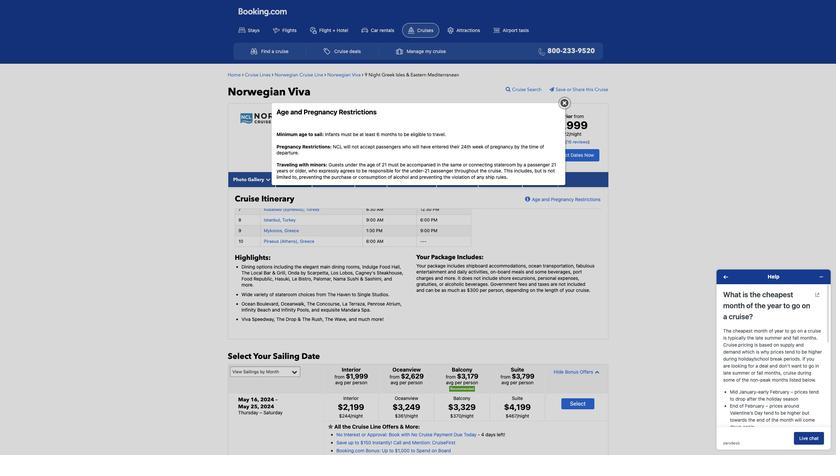 Task type: describe. For each thing, give the bounding box(es) containing it.
1 will from the left
[[344, 144, 351, 149]]

0 horizontal spatial –
[[260, 410, 262, 416]]

interior for $2,199
[[343, 395, 359, 401]]

on inside your package includes: your package includes shipboard accommodations, ocean transportation, fabulous entertainment and daily activities, on-board meals and some beverages, port charges and more. it does not include shore excursions, personal expenses, gratuities, or alcoholic beverages. government fees and taxes are not included and can be as much as $300 per person, depending on the length of your cruise.
[[530, 287, 535, 293]]

ocean
[[242, 301, 255, 307]]

of up boulevard,
[[270, 292, 274, 297]]

exquisite
[[321, 307, 340, 313]]

0 vertical spatial save
[[556, 86, 566, 93]]

accompanied
[[407, 162, 436, 168]]

ocean boulevard, oceanwalk, the concourse, la terraza, penrose atrium, infinity beach and infinity pools, and exquisite mandara spa.
[[242, 301, 402, 313]]

age and pregnancy restrictions dialog
[[272, 98, 570, 185]]

select inside select link
[[570, 401, 586, 407]]

(thira),
[[391, 146, 407, 151]]

2 no from the left
[[411, 432, 417, 438]]

1 vertical spatial line
[[370, 424, 381, 430]]

1 horizontal spatial offers
[[580, 369, 593, 375]]

to up corsini,
[[398, 132, 403, 137]]

& up "months" at the top left
[[386, 110, 392, 119]]

view sailings by month
[[232, 369, 279, 374]]

not right are
[[559, 281, 566, 287]]

angle right image for norwegian cruise line
[[324, 72, 326, 77]]

restrictions:
[[302, 144, 332, 149]]

0 horizontal spatial kusadasi
[[264, 207, 282, 212]]

0 vertical spatial night
[[369, 72, 381, 78]]

more. inside your package includes: your package includes shipboard accommodations, ocean transportation, fabulous entertainment and daily activities, on-board meals and some beverages, port charges and more. it does not include shore excursions, personal expenses, gratuities, or alcoholic beverages. government fees and taxes are not included and can be as much as $300 per person, depending on the length of your cruise.
[[444, 275, 457, 281]]

greece up piraeus (athens), greece in the bottom left of the page
[[284, 228, 299, 233]]

0 vertical spatial –
[[275, 396, 278, 403]]

10
[[239, 239, 243, 244]]

but
[[535, 168, 542, 174]]

local
[[251, 270, 262, 276]]

traveling with minors:
[[277, 162, 327, 168]]

norwegian down cruise lines
[[228, 85, 286, 99]]

be up consumption
[[362, 168, 367, 174]]

2 as from the left
[[461, 287, 466, 293]]

and right fees
[[529, 281, 537, 287]]

16 reviews link
[[567, 139, 588, 145]]

1 vertical spatial eastern
[[393, 110, 417, 119]]

0 horizontal spatial piraeus
[[264, 239, 279, 244]]

guests
[[329, 162, 344, 168]]

1 horizontal spatial (ephesus),
[[449, 146, 472, 151]]

am for 6:30 am
[[377, 207, 383, 212]]

0 horizontal spatial istanbul,
[[264, 217, 281, 223]]

age and pregnancy restrictions inside dialog
[[277, 108, 377, 116]]

not inside guests under the age of 21 must be accompanied in the same or connecting stateroom by a passenger 21 years or older, who expressly agrees to be responsible for the under-21 passenger throughout the cruise. this includes, but is not limited to, preventing the purchase or consumption of alcohol and preventing the violation of any ship rules.
[[548, 168, 555, 174]]

1 croatia from the left
[[436, 140, 452, 145]]

800-233-9520 link
[[536, 46, 595, 56]]

2 horizontal spatial 21
[[551, 162, 556, 168]]

date
[[302, 351, 320, 362]]

of down way:
[[342, 140, 346, 145]]

is
[[543, 168, 547, 174]]

drop
[[286, 316, 296, 322]]

be left at on the left top of page
[[353, 132, 358, 137]]

9:00 for pm
[[420, 228, 430, 233]]

of right week
[[485, 144, 489, 149]]

or left share
[[567, 86, 572, 93]]

restrictions inside norwegian viva main content
[[575, 197, 601, 202]]

0 horizontal spatial much
[[358, 316, 370, 322]]

violation
[[452, 174, 470, 180]]

person for $3,179
[[463, 380, 478, 386]]

at
[[360, 132, 364, 137]]

night for $3,249
[[407, 413, 418, 419]]

government
[[490, 281, 517, 287]]

select for dates
[[556, 152, 569, 158]]

select link
[[561, 399, 594, 409]]

elegant
[[303, 264, 319, 270]]

- inside no interest or approval: book with no cruise payment due today -                         4 days left! save up to $150 instantly! call and mention: cruisefirst booking.com bonus: up to $1,000 to spend on board
[[478, 432, 480, 438]]

greece for santorini (thira), greece • kusadasi (ephesus), turkey • istanbul, turkey
[[408, 146, 424, 151]]

pm for 9:00 pm
[[431, 228, 437, 233]]

• down ravenna, porto corsini, italy • split, croatia • dubrovnik, croatia • on the top of the page
[[425, 146, 427, 151]]

to right 'up'
[[389, 448, 394, 454]]

to left sail:
[[308, 132, 313, 137]]

$3,179
[[457, 373, 478, 380]]

expressly
[[319, 168, 339, 174]]

1 vertical spatial your
[[416, 263, 426, 269]]

$300
[[467, 287, 479, 293]]

ship
[[486, 174, 495, 180]]

includes
[[447, 263, 465, 269]]

and down entertainment
[[435, 275, 443, 281]]

800-
[[548, 46, 563, 55]]

1 horizontal spatial (athens),
[[432, 133, 452, 138]]

greece for piraeus (athens), greece
[[300, 239, 314, 244]]

home link
[[228, 72, 241, 78]]

and right info circle image
[[542, 197, 550, 202]]

days
[[486, 432, 496, 438]]

0 horizontal spatial night
[[329, 110, 347, 119]]

and down gratuities,
[[416, 287, 424, 293]]

car
[[371, 27, 378, 33]]

who inside ncl will not accept passengers who will have entered their 24th week of pregnancy by the time of departure.
[[402, 144, 411, 149]]

by inside dining options including the elegant main dining rooms, indulge food hall, the local bar & grill, onda by scarpetta, los lobos, cagney's steakhouse, food republic, hasuki, le bistro, palomar, nama sushi & sashimi, and more.
[[301, 270, 306, 276]]

find a cruise
[[261, 48, 289, 54]]

1 preventing from the left
[[299, 174, 322, 180]]

0 horizontal spatial 21
[[382, 162, 387, 168]]

recommended image
[[449, 386, 475, 392]]

0 horizontal spatial (athens),
[[280, 239, 299, 244]]

by inside guests under the age of 21 must be accompanied in the same or connecting stateroom by a passenger 21 years or older, who expressly agrees to be responsible for the under-21 passenger throughout the cruise. this includes, but is not limited to, preventing the purchase or consumption of alcohol and preventing the violation of any ship rules.
[[517, 162, 522, 168]]

/ inside interior from $1,999 $222 / night
[[569, 131, 571, 137]]

excursions,
[[512, 275, 537, 281]]

of right time
[[540, 144, 544, 149]]

speedway,
[[252, 316, 275, 322]]

limited
[[277, 174, 291, 180]]

& down cagney's
[[360, 276, 363, 282]]

1 horizontal spatial kusadasi
[[428, 146, 448, 151]]

• left split,
[[421, 140, 423, 145]]

booking.com home image
[[239, 8, 287, 17]]

on inside no interest or approval: book with no cruise payment due today -                         4 days left! save up to $150 instantly! call and mention: cruisefirst booking.com bonus: up to $1,000 to spend on board
[[432, 448, 437, 454]]

no interest or approval: book with no cruise payment due today -                         4 days left! save up to $150 instantly! call and mention: cruisefirst booking.com bonus: up to $1,000 to spend on board
[[336, 432, 505, 454]]

norwegian viva main content
[[224, 67, 612, 455]]

balcony for from
[[452, 367, 472, 373]]

of up responsible on the left top of the page
[[376, 162, 381, 168]]

oceanview for from
[[393, 367, 421, 373]]

8
[[239, 217, 241, 223]]

approval:
[[367, 432, 388, 438]]

0 horizontal spatial norwegian viva
[[228, 85, 311, 99]]

flight + hotel
[[319, 27, 348, 33]]

0 vertical spatial istanbul,
[[492, 146, 511, 151]]

and up excursions,
[[526, 269, 534, 275]]

the down exquisite
[[325, 316, 333, 322]]

0 vertical spatial food
[[379, 264, 390, 270]]

1 vertical spatial mediterranean
[[419, 110, 467, 119]]

dates
[[571, 152, 583, 158]]

from for interior from $1,999 avg per person
[[335, 374, 345, 380]]

info circle image
[[523, 196, 532, 203]]

indulge
[[362, 264, 378, 270]]

be up for on the left top of page
[[400, 162, 405, 168]]

avg for $2,629
[[391, 380, 398, 386]]

0 vertical spatial pregnancy
[[304, 108, 337, 116]]

angle right image for cruise lines
[[272, 72, 274, 77]]

2 horizontal spatial viva
[[352, 72, 361, 78]]

0 horizontal spatial pregnancy
[[277, 144, 301, 149]]

per for $1,999
[[344, 380, 351, 386]]

0 horizontal spatial viva
[[242, 316, 251, 322]]

of left any
[[471, 174, 476, 180]]

2 horizontal spatial 9
[[365, 72, 367, 78]]

2 vertical spatial your
[[253, 351, 271, 362]]

months
[[381, 132, 397, 137]]

atrium,
[[386, 301, 402, 307]]

1 horizontal spatial isles
[[396, 72, 405, 78]]

1 vertical spatial food
[[242, 276, 252, 282]]

single
[[357, 292, 371, 297]]

trieste
[[363, 133, 377, 138]]

norwegian cruise line image
[[240, 112, 311, 124]]

a inside guests under the age of 21 must be accompanied in the same or connecting stateroom by a passenger 21 years or older, who expressly agrees to be responsible for the under-21 passenger throughout the cruise. this includes, but is not limited to, preventing the purchase or consumption of alcohol and preventing the violation of any ship rules.
[[524, 162, 526, 168]]

pm for 6:00 pm
[[431, 217, 437, 223]]

the right in
[[442, 162, 449, 168]]

from for oceanview from $2,629 avg per person
[[390, 374, 400, 380]]

1 vertical spatial 9 night greek isles & eastern mediterranean
[[323, 110, 467, 119]]

norwegian for norwegian cruise line link
[[275, 72, 298, 78]]

• down ravenna,
[[367, 146, 370, 151]]

hotel
[[337, 27, 348, 33]]

0 horizontal spatial offers
[[382, 424, 399, 430]]

the down pools,
[[302, 316, 310, 322]]

greece up dubrovnik, at the top right of the page
[[453, 133, 469, 138]]

per for $3,179
[[455, 380, 462, 386]]

travel menu navigation
[[233, 43, 603, 60]]

6:30
[[366, 207, 376, 212]]

attractions link
[[442, 23, 485, 37]]

attractions
[[456, 27, 480, 33]]

personal
[[538, 275, 556, 281]]

$370
[[450, 413, 461, 419]]

& right drop
[[298, 316, 301, 322]]

/ for $4,199
[[517, 413, 518, 419]]

paper plane image
[[549, 87, 556, 92]]

1 horizontal spatial passenger
[[527, 162, 550, 168]]

2 vertical spatial 9
[[239, 228, 241, 233]]

0 vertical spatial line
[[314, 72, 323, 78]]

rentals
[[380, 27, 394, 33]]

the up concourse,
[[328, 292, 336, 297]]

1 horizontal spatial 21
[[425, 168, 430, 174]]

their
[[450, 144, 460, 149]]

7
[[239, 207, 241, 212]]

• right week
[[489, 146, 491, 151]]

deals
[[349, 48, 361, 54]]

0 vertical spatial piraeus
[[415, 133, 431, 138]]

cagney's
[[355, 270, 376, 276]]

search
[[527, 86, 542, 93]]

(
[[565, 139, 567, 145]]

night for $3,329
[[463, 413, 474, 419]]

santorini (thira), greece • kusadasi (ephesus), turkey • istanbul, turkey
[[370, 146, 527, 151]]

avg for $3,799
[[501, 380, 509, 386]]

the right all
[[342, 424, 351, 430]]

view sailings by month link
[[230, 366, 300, 377]]

piraeus (athens), greece
[[264, 239, 314, 244]]

the left drop
[[276, 316, 285, 322]]

includes:
[[457, 253, 484, 262]]

to up ravenna, porto corsini, italy • split, croatia • dubrovnik, croatia • on the top of the page
[[427, 132, 431, 137]]

may 16, 2024 – may 25, 2024 thursday – saturday
[[238, 396, 283, 416]]

age inside norwegian viva main content
[[532, 197, 540, 202]]

to right up
[[355, 440, 359, 446]]

cruise inside travel menu navigation
[[334, 48, 348, 54]]

pm for 1:30 pm
[[376, 228, 383, 233]]

flights
[[282, 27, 297, 33]]

restrictions inside dialog
[[339, 108, 377, 116]]

1 2024 from the top
[[260, 396, 274, 403]]

hide bonus offers
[[554, 369, 593, 375]]

6
[[377, 132, 380, 137]]

0 horizontal spatial (ephesus),
[[283, 207, 305, 212]]

0 vertical spatial age
[[299, 132, 307, 137]]

cruise. inside guests under the age of 21 must be accompanied in the same or connecting stateroom by a passenger 21 years or older, who expressly agrees to be responsible for the under-21 passenger throughout the cruise. this includes, but is not limited to, preventing the purchase or consumption of alcohol and preventing the violation of any ship rules.
[[488, 168, 502, 174]]

the right under
[[359, 162, 366, 168]]

6:00 am
[[366, 239, 384, 244]]

highlights:
[[235, 253, 271, 262]]

• up santorini (thira), greece • kusadasi (ephesus), turkey • istanbul, turkey
[[453, 140, 455, 145]]

and down boulevard,
[[272, 307, 280, 313]]

to up the corfu (kerkyra), greece
[[409, 133, 414, 138]]

person for $3,799
[[519, 380, 534, 386]]

to left spend at the bottom of the page
[[411, 448, 415, 454]]

more!
[[371, 316, 384, 322]]

share
[[573, 86, 585, 93]]

includes,
[[514, 168, 533, 174]]

have
[[421, 144, 431, 149]]

piraeus (athens), greece link
[[264, 239, 314, 244]]

from up call:
[[351, 133, 362, 138]]

stays link
[[233, 23, 265, 37]]

cruises link
[[402, 23, 439, 38]]

$3,799
[[512, 373, 535, 380]]

this
[[504, 168, 513, 174]]

or inside your package includes: your package includes shipboard accommodations, ocean transportation, fabulous entertainment and daily activities, on-board meals and some beverages, port charges and more. it does not include shore excursions, personal expenses, gratuities, or alcoholic beverages. government fees and taxes are not included and can be as much as $300 per person, depending on the length of your cruise.
[[439, 281, 444, 287]]

map marker image
[[324, 140, 326, 145]]

norwegian for the norwegian viva link
[[327, 72, 351, 78]]

palomar,
[[314, 276, 332, 282]]

los
[[331, 270, 338, 276]]

1 no from the left
[[336, 432, 343, 438]]

fabulous
[[576, 263, 595, 269]]

itinerary button
[[276, 172, 312, 187]]

more. inside dining options including the elegant main dining rooms, indulge food hall, the local bar & grill, onda by scarpetta, los lobos, cagney's steakhouse, food republic, hasuki, le bistro, palomar, nama sushi & sashimi, and more.
[[242, 282, 254, 288]]

call:
[[348, 140, 358, 145]]

+
[[333, 27, 335, 33]]

25,
[[251, 403, 259, 410]]

1 horizontal spatial 9
[[323, 110, 327, 119]]

1 horizontal spatial greek
[[382, 72, 395, 78]]

& down travel menu navigation
[[406, 72, 409, 78]]

from for interior from $1,999 $222 / night
[[574, 113, 584, 119]]

fees
[[518, 281, 527, 287]]

balcony for $3,329
[[453, 395, 471, 401]]

dining
[[242, 264, 255, 270]]

0 vertical spatial mediterranean
[[428, 72, 459, 78]]

suite for from
[[511, 367, 524, 373]]

for
[[395, 168, 401, 174]]

12:30 pm
[[420, 207, 439, 212]]

6:00 for am
[[366, 239, 376, 244]]

guests under the age of 21 must be accompanied in the same or connecting stateroom by a passenger 21 years or older, who expressly agrees to be responsible for the under-21 passenger throughout the cruise. this includes, but is not limited to, preventing the purchase or consumption of alcohol and preventing the violation of any ship rules.
[[277, 162, 556, 180]]

be up corsini,
[[404, 132, 409, 137]]

0 vertical spatial norwegian viva
[[327, 72, 361, 78]]

pregnancy inside norwegian viva main content
[[551, 197, 574, 202]]



Task type: vqa. For each thing, say whether or not it's contained in the screenshot.


Task type: locate. For each thing, give the bounding box(es) containing it.
1 vertical spatial age
[[532, 197, 540, 202]]

balcony
[[452, 367, 472, 373], [453, 395, 471, 401]]

2 will from the left
[[412, 144, 419, 149]]

0 horizontal spatial 6:00
[[366, 239, 376, 244]]

per up interior $2,199 $244 / night
[[344, 380, 351, 386]]

more.
[[444, 275, 457, 281], [242, 282, 254, 288]]

interior inside interior $2,199 $244 / night
[[343, 395, 359, 401]]

be right can
[[435, 287, 440, 293]]

select down 5 in the right top of the page
[[556, 152, 569, 158]]

0 vertical spatial your
[[416, 253, 430, 262]]

interior $2,199 $244 / night
[[338, 395, 364, 419]]

0 horizontal spatial a
[[272, 48, 274, 54]]

$1,999 up 16
[[552, 119, 588, 131]]

per up 'oceanview $3,249 $361 / night'
[[400, 380, 407, 386]]

person up recommended image
[[463, 380, 478, 386]]

angle right image right home
[[242, 72, 244, 77]]

0 vertical spatial itinerary
[[281, 176, 300, 183]]

greece inside the corfu (kerkyra), greece
[[351, 146, 366, 151]]

save
[[556, 86, 566, 93], [336, 440, 347, 446]]

suite for $4,199
[[512, 395, 523, 401]]

person inside suite from $3,799 avg per person
[[519, 380, 534, 386]]

board
[[498, 269, 510, 275]]

from inside interior from $1,999 $222 / night
[[574, 113, 584, 119]]

accommodations,
[[489, 263, 527, 269]]

0 vertical spatial kusadasi
[[428, 146, 448, 151]]

0 vertical spatial isles
[[396, 72, 405, 78]]

avg inside interior from $1,999 avg per person
[[335, 380, 343, 386]]

1 horizontal spatial $1,999
[[552, 119, 588, 131]]

1 horizontal spatial no
[[411, 432, 417, 438]]

1 vertical spatial italy
[[411, 140, 420, 145]]

per inside oceanview from $2,629 avg per person
[[400, 380, 407, 386]]

isles
[[396, 72, 405, 78], [370, 110, 385, 119]]

4 angle right image from the left
[[362, 72, 364, 77]]

person up suite $4,199 $467 / night
[[519, 380, 534, 386]]

minors:
[[310, 162, 327, 168]]

1 horizontal spatial more.
[[444, 275, 457, 281]]

2 person from the left
[[408, 380, 423, 386]]

21 up responsible on the left top of the page
[[382, 162, 387, 168]]

0 horizontal spatial select
[[228, 351, 251, 362]]

0 horizontal spatial on
[[432, 448, 437, 454]]

the down dining
[[242, 270, 250, 276]]

0 vertical spatial who
[[402, 144, 411, 149]]

oceanview inside 'oceanview $3,249 $361 / night'
[[395, 395, 418, 401]]

6:00 down 1:30
[[366, 239, 376, 244]]

1 vertical spatial 9
[[323, 110, 327, 119]]

age inside dialog
[[277, 108, 289, 116]]

0 vertical spatial 9:00
[[366, 217, 376, 223]]

or inside no interest or approval: book with no cruise payment due today -                         4 days left! save up to $150 instantly! call and mention: cruisefirst booking.com bonus: up to $1,000 to spend on board
[[362, 432, 366, 438]]

/ for $3,329
[[461, 413, 463, 419]]

cruise deals link
[[316, 45, 368, 58]]

select for your
[[228, 351, 251, 362]]

select
[[556, 152, 569, 158], [228, 351, 251, 362], [570, 401, 586, 407]]

the inside your package includes: your package includes shipboard accommodations, ocean transportation, fabulous entertainment and daily activities, on-board meals and some beverages, port charges and more. it does not include shore excursions, personal expenses, gratuities, or alcoholic beverages. government fees and taxes are not included and can be as much as $300 per person, depending on the length of your cruise.
[[537, 287, 544, 293]]

and down the includes
[[448, 269, 456, 275]]

–
[[275, 396, 278, 403], [260, 410, 262, 416]]

age inside guests under the age of 21 must be accompanied in the same or connecting stateroom by a passenger 21 years or older, who expressly agrees to be responsible for the under-21 passenger throughout the cruise. this includes, but is not limited to, preventing the purchase or consumption of alcohol and preventing the violation of any ship rules.
[[367, 162, 375, 168]]

bonus
[[565, 369, 579, 375]]

in
[[437, 162, 441, 168]]

ports of call:
[[328, 140, 358, 145]]

9 right the norwegian viva link
[[365, 72, 367, 78]]

of inside your package includes: your package includes shipboard accommodations, ocean transportation, fabulous entertainment and daily activities, on-board meals and some beverages, port charges and more. it does not include shore excursions, personal expenses, gratuities, or alcoholic beverages. government fees and taxes are not included and can be as much as $300 per person, depending on the length of your cruise.
[[560, 287, 564, 293]]

norwegian down cruise deals link
[[327, 72, 351, 78]]

0 vertical spatial oceanview
[[393, 367, 421, 373]]

flight
[[319, 27, 331, 33]]

kusadasi up istanbul, turkey on the top left of page
[[264, 207, 282, 212]]

1 vertical spatial itinerary
[[261, 194, 294, 205]]

12:30
[[420, 207, 432, 212]]

must inside guests under the age of 21 must be accompanied in the same or connecting stateroom by a passenger 21 years or older, who expressly agrees to be responsible for the under-21 passenger throughout the cruise. this includes, but is not limited to, preventing the purchase or consumption of alcohol and preventing the violation of any ship rules.
[[388, 162, 399, 168]]

-
[[420, 239, 422, 244], [422, 239, 424, 244], [424, 239, 426, 244], [478, 432, 480, 438]]

0 vertical spatial more.
[[444, 275, 457, 281]]

car rentals
[[371, 27, 394, 33]]

are
[[551, 281, 557, 287]]

1 horizontal spatial italy
[[411, 140, 420, 145]]

from inside balcony from $3,179 avg per person
[[446, 374, 456, 380]]

much down spa.
[[358, 316, 370, 322]]

/ inside interior $2,199 $244 / night
[[351, 413, 352, 419]]

italy
[[399, 133, 408, 138], [411, 140, 420, 145]]

the up pools,
[[307, 301, 315, 307]]

1 vertical spatial (athens),
[[280, 239, 299, 244]]

0 vertical spatial italy
[[399, 133, 408, 138]]

pm down the 12:30 pm
[[431, 217, 437, 223]]

(ephesus),
[[449, 146, 472, 151], [283, 207, 305, 212]]

cruise lines link
[[245, 72, 271, 78]]

avg up recommended image
[[446, 380, 454, 386]]

(ephesus), down dubrovnik, at the top right of the page
[[449, 146, 472, 151]]

to inside guests under the age of 21 must be accompanied in the same or connecting stateroom by a passenger 21 years or older, who expressly agrees to be responsible for the under-21 passenger throughout the cruise. this includes, but is not limited to, preventing the purchase or consumption of alcohol and preventing the violation of any ship rules.
[[356, 168, 361, 174]]

1 avg from the left
[[335, 380, 343, 386]]

who down minors:
[[308, 168, 317, 174]]

select inside select          dates now link
[[556, 152, 569, 158]]

departure.
[[277, 150, 299, 155]]

or down agrees
[[353, 174, 357, 180]]

0 vertical spatial $1,999
[[552, 119, 588, 131]]

night inside interior from $1,999 $222 / night
[[571, 131, 582, 137]]

age down but
[[532, 197, 540, 202]]

include
[[482, 275, 498, 281]]

spend
[[416, 448, 430, 454]]

consumption
[[358, 174, 386, 180]]

person for $1,999
[[353, 380, 367, 386]]

included
[[567, 281, 585, 287]]

1 horizontal spatial restrictions
[[575, 197, 601, 202]]

night inside balcony $3,329 $370 / night
[[463, 413, 474, 419]]

your up entertainment
[[416, 263, 426, 269]]

1 horizontal spatial croatia
[[481, 140, 497, 145]]

cruise inside no interest or approval: book with no cruise payment due today -                         4 days left! save up to $150 instantly! call and mention: cruisefirst booking.com bonus: up to $1,000 to spend on board
[[419, 432, 433, 438]]

0 vertical spatial offers
[[580, 369, 593, 375]]

and up minimum
[[290, 108, 302, 116]]

activities,
[[469, 269, 489, 275]]

to up terraza,
[[352, 292, 356, 297]]

angle right image
[[242, 72, 244, 77], [272, 72, 274, 77], [324, 72, 326, 77], [362, 72, 364, 77]]

by inside ncl will not accept passengers who will have entered their 24th week of pregnancy by the time of departure.
[[514, 144, 520, 149]]

some
[[535, 269, 547, 275]]

per up recommended image
[[455, 380, 462, 386]]

from inside suite from $3,799 avg per person
[[501, 374, 511, 380]]

1 vertical spatial cruise.
[[576, 287, 591, 293]]

per
[[480, 287, 487, 293], [344, 380, 351, 386], [400, 380, 407, 386], [455, 380, 462, 386], [510, 380, 517, 386]]

chevron up image inside "hide bonus offers" link
[[593, 370, 600, 374]]

line up approval:
[[370, 424, 381, 430]]

1 vertical spatial must
[[388, 162, 399, 168]]

norwegian cruise line
[[275, 72, 323, 78]]

balcony $3,329 $370 / night
[[448, 395, 476, 419]]

split,
[[424, 140, 435, 145]]

and down mandara
[[349, 316, 357, 322]]

3 avg from the left
[[446, 380, 454, 386]]

6:00 down 12:30 on the right of the page
[[420, 217, 430, 223]]

1 vertical spatial who
[[308, 168, 317, 174]]

infinity down ocean
[[242, 307, 256, 313]]

the up onda
[[295, 264, 302, 270]]

2 croatia from the left
[[481, 140, 497, 145]]

am for 6:00 am
[[377, 239, 384, 244]]

0 vertical spatial cruise.
[[488, 168, 502, 174]]

norwegian viva down lines at the top of the page
[[228, 85, 311, 99]]

avg for $3,179
[[446, 380, 454, 386]]

a up includes,
[[524, 162, 526, 168]]

1 person from the left
[[353, 380, 367, 386]]

3 angle right image from the left
[[324, 72, 326, 77]]

per for $3,799
[[510, 380, 517, 386]]

select up view
[[228, 351, 251, 362]]

including
[[274, 264, 293, 270]]

/ down $3,329
[[461, 413, 463, 419]]

0 vertical spatial viva
[[352, 72, 361, 78]]

per inside suite from $3,799 avg per person
[[510, 380, 517, 386]]

suite inside suite from $3,799 avg per person
[[511, 367, 524, 373]]

1 horizontal spatial will
[[412, 144, 419, 149]]

depending
[[506, 287, 529, 293]]

(athens), down the mykonos, greece
[[280, 239, 299, 244]]

9 night greek isles & eastern mediterranean up "months" at the top left
[[323, 110, 467, 119]]

1 vertical spatial pregnancy
[[277, 144, 301, 149]]

& right bar
[[272, 270, 276, 276]]

cruise. down the included
[[576, 287, 591, 293]]

the inside dining options including the elegant main dining rooms, indulge food hall, the local bar & grill, onda by scarpetta, los lobos, cagney's steakhouse, food republic, hasuki, le bistro, palomar, nama sushi & sashimi, and more.
[[242, 270, 250, 276]]

cruisefirst
[[432, 440, 455, 446]]

night inside suite $4,199 $467 / night
[[518, 413, 529, 419]]

0 vertical spatial 9 night greek isles & eastern mediterranean
[[365, 72, 459, 78]]

greece down eligible
[[408, 146, 424, 151]]

the inside ncl will not accept passengers who will have entered their 24th week of pregnancy by the time of departure.
[[521, 144, 528, 149]]

night down $3,329
[[463, 413, 474, 419]]

6:00 for pm
[[420, 217, 430, 223]]

with down 'more:'
[[401, 432, 410, 438]]

4 person from the left
[[519, 380, 534, 386]]

2 infinity from the left
[[281, 307, 296, 313]]

4 avg from the left
[[501, 380, 509, 386]]

0 horizontal spatial 9
[[239, 228, 241, 233]]

can
[[426, 287, 433, 293]]

1 may from the top
[[238, 396, 249, 403]]

1 am from the top
[[377, 207, 383, 212]]

stateroom inside guests under the age of 21 must be accompanied in the same or connecting stateroom by a passenger 21 years or older, who expressly agrees to be responsible for the under-21 passenger throughout the cruise. this includes, but is not limited to, preventing the purchase or consumption of alcohol and preventing the violation of any ship rules.
[[494, 162, 516, 168]]

/ for $3,249
[[406, 413, 407, 419]]

1 vertical spatial viva
[[288, 85, 311, 99]]

0 vertical spatial chevron up image
[[300, 177, 307, 182]]

0 horizontal spatial $1,999
[[346, 373, 368, 380]]

per inside balcony from $3,179 avg per person
[[455, 380, 462, 386]]

9:00 up ---
[[420, 228, 430, 233]]

0 horizontal spatial isles
[[370, 110, 385, 119]]

as down alcoholic
[[441, 287, 446, 293]]

per inside your package includes: your package includes shipboard accommodations, ocean transportation, fabulous entertainment and daily activities, on-board meals and some beverages, port charges and more. it does not include shore excursions, personal expenses, gratuities, or alcoholic beverages. government fees and taxes are not included and can be as much as $300 per person, depending on the length of your cruise.
[[480, 287, 487, 293]]

porto
[[380, 140, 392, 145]]

$1,999 for interior from $1,999 avg per person
[[346, 373, 368, 380]]

1 infinity from the left
[[242, 307, 256, 313]]

0 vertical spatial balcony
[[452, 367, 472, 373]]

0 horizontal spatial who
[[308, 168, 317, 174]]

select down "hide bonus offers" link
[[570, 401, 586, 407]]

flight + hotel link
[[305, 23, 354, 37]]

0 horizontal spatial italy
[[399, 133, 408, 138]]

the down connecting
[[480, 168, 487, 174]]

2 avg from the left
[[391, 380, 398, 386]]

0 horizontal spatial age
[[299, 132, 307, 137]]

bar
[[264, 270, 271, 276]]

person inside interior from $1,999 avg per person
[[353, 380, 367, 386]]

from inside oceanview from $2,629 avg per person
[[390, 374, 400, 380]]

per for $2,629
[[400, 380, 407, 386]]

$1,999 inside interior from $1,999 avg per person
[[346, 373, 368, 380]]

1 as from the left
[[441, 287, 446, 293]]

instantly!
[[372, 440, 392, 446]]

your up 'view sailings by month' link
[[253, 351, 271, 362]]

from
[[574, 113, 584, 119], [351, 133, 362, 138], [316, 292, 326, 297], [335, 374, 345, 380], [390, 374, 400, 380], [446, 374, 456, 380], [501, 374, 511, 380]]

night right the norwegian viva link
[[369, 72, 381, 78]]

0 horizontal spatial food
[[242, 276, 252, 282]]

3 person from the left
[[463, 380, 478, 386]]

itinerary inside dropdown button
[[281, 176, 300, 183]]

from for balcony from $3,179 avg per person
[[446, 374, 456, 380]]

piraeus
[[415, 133, 431, 138], [264, 239, 279, 244]]

who down one-way: from trieste (venice), italy to piraeus (athens), greece
[[402, 144, 411, 149]]

$150
[[360, 440, 371, 446]]

1 vertical spatial –
[[260, 410, 262, 416]]

0 vertical spatial on
[[530, 287, 535, 293]]

much inside your package includes: your package includes shipboard accommodations, ocean transportation, fabulous entertainment and daily activities, on-board meals and some beverages, port charges and more. it does not include shore excursions, personal expenses, gratuities, or alcoholic beverages. government fees and taxes are not included and can be as much as $300 per person, depending on the length of your cruise.
[[448, 287, 460, 293]]

0 vertical spatial (ephesus),
[[449, 146, 472, 151]]

1 vertical spatial 6:00
[[366, 239, 376, 244]]

/ inside 'oceanview $3,249 $361 / night'
[[406, 413, 407, 419]]

pm right 1:30
[[376, 228, 383, 233]]

be inside your package includes: your package includes shipboard accommodations, ocean transportation, fabulous entertainment and daily activities, on-board meals and some beverages, port charges and more. it does not include shore excursions, personal expenses, gratuities, or alcoholic beverages. government fees and taxes are not included and can be as much as $300 per person, depending on the length of your cruise.
[[435, 287, 440, 293]]

night for $2,199
[[352, 413, 363, 419]]

night inside 'oceanview $3,249 $361 / night'
[[407, 413, 418, 419]]

wave,
[[335, 316, 348, 322]]

avg inside suite from $3,799 avg per person
[[501, 380, 509, 386]]

& up no interest or approval: book with no cruise payment due today link
[[400, 424, 404, 430]]

of down responsible on the left top of the page
[[388, 174, 392, 180]]

(athens), up entered on the top right
[[432, 133, 452, 138]]

find a cruise link
[[243, 45, 296, 58]]

does
[[462, 275, 473, 281]]

age and pregnancy restrictions inside norwegian viva main content
[[532, 197, 601, 202]]

1 vertical spatial isles
[[370, 110, 385, 119]]

/ for $2,199
[[351, 413, 352, 419]]

2 may from the top
[[238, 403, 249, 410]]

2 horizontal spatial pregnancy
[[551, 197, 574, 202]]

save inside no interest or approval: book with no cruise payment due today -                         4 days left! save up to $150 instantly! call and mention: cruisefirst booking.com bonus: up to $1,000 to spend on board
[[336, 440, 347, 446]]

1 vertical spatial passenger
[[431, 168, 453, 174]]

per up suite $4,199 $467 / night
[[510, 380, 517, 386]]

search image
[[506, 86, 512, 92]]

chevron up image for hide bonus offers
[[593, 370, 600, 374]]

taxis
[[519, 27, 529, 33]]

age up pregnancy restrictions:
[[299, 132, 307, 137]]

the up 'alcohol'
[[402, 168, 409, 174]]

/ inside balcony $3,329 $370 / night
[[461, 413, 463, 419]]

avg up interior $2,199 $244 / night
[[335, 380, 343, 386]]

person,
[[488, 287, 505, 293]]

0 vertical spatial eastern
[[411, 72, 427, 78]]

from inside interior from $1,999 avg per person
[[335, 374, 345, 380]]

1 vertical spatial offers
[[382, 424, 399, 430]]

cruise itinerary
[[235, 194, 294, 205]]

2 vertical spatial pregnancy
[[551, 197, 574, 202]]

the inside 'ocean boulevard, oceanwalk, the concourse, la terraza, penrose atrium, infinity beach and infinity pools, and exquisite mandara spa.'
[[307, 301, 315, 307]]

with inside no interest or approval: book with no cruise payment due today -                         4 days left! save up to $150 instantly! call and mention: cruisefirst booking.com bonus: up to $1,000 to spend on board
[[401, 432, 410, 438]]

and inside no interest or approval: book with no cruise payment due today -                         4 days left! save up to $150 instantly! call and mention: cruisefirst booking.com bonus: up to $1,000 to spend on board
[[403, 440, 411, 446]]

republic,
[[254, 276, 274, 282]]

not up beverages.
[[474, 275, 481, 281]]

$3,249
[[393, 402, 420, 412]]

0 vertical spatial passenger
[[527, 162, 550, 168]]

avg for $1,999
[[335, 380, 343, 386]]

and down the under-
[[410, 174, 418, 180]]

interior inside interior from $1,999 avg per person
[[342, 367, 361, 373]]

0 horizontal spatial will
[[344, 144, 351, 149]]

chevron up image for itinerary
[[300, 177, 307, 182]]

• left corfu
[[498, 140, 500, 145]]

2 preventing from the left
[[419, 174, 442, 180]]

angle right image right lines at the top of the page
[[272, 72, 274, 77]]

interior for from
[[342, 367, 361, 373]]

1 vertical spatial piraeus
[[264, 239, 279, 244]]

0 horizontal spatial infinity
[[242, 307, 256, 313]]

must
[[341, 132, 352, 137], [388, 162, 399, 168]]

onda
[[288, 270, 299, 276]]

0 vertical spatial suite
[[511, 367, 524, 373]]

avg left the $2,629
[[391, 380, 398, 386]]

0 horizontal spatial as
[[441, 287, 446, 293]]

will left have
[[412, 144, 419, 149]]

package
[[431, 253, 456, 262]]

entertainment
[[416, 269, 447, 275]]

6:30 am
[[366, 207, 383, 212]]

stateroom inside norwegian viva main content
[[275, 292, 297, 297]]

pm for 12:30 pm
[[433, 207, 439, 212]]

0 horizontal spatial restrictions
[[339, 108, 377, 116]]

cruise deals
[[334, 48, 361, 54]]

spa.
[[361, 307, 371, 313]]

avg inside balcony from $3,179 avg per person
[[446, 380, 454, 386]]

greek
[[382, 72, 395, 78], [349, 110, 369, 119]]

1 vertical spatial age
[[367, 162, 375, 168]]

1 vertical spatial (ephesus),
[[283, 207, 305, 212]]

much
[[448, 287, 460, 293], [358, 316, 370, 322]]

and down no interest or approval: book with no cruise payment due today link
[[403, 440, 411, 446]]

by left month at the left bottom of the page
[[260, 369, 265, 374]]

more. up wide
[[242, 282, 254, 288]]

/ inside suite $4,199 $467 / night
[[517, 413, 518, 419]]

not inside ncl will not accept passengers who will have entered their 24th week of pregnancy by the time of departure.
[[352, 144, 359, 149]]

am
[[377, 207, 383, 212], [377, 217, 384, 223], [377, 239, 384, 244]]

beverages.
[[465, 281, 489, 287]]

1 horizontal spatial 6:00
[[420, 217, 430, 223]]

a inside navigation
[[272, 48, 274, 54]]

night down $2,199
[[352, 413, 363, 419]]

0 vertical spatial much
[[448, 287, 460, 293]]

globe image
[[323, 133, 327, 138]]

offers up book
[[382, 424, 399, 430]]

0 horizontal spatial age
[[277, 108, 289, 116]]

no down 'more:'
[[411, 432, 417, 438]]

with inside age and pregnancy restrictions dialog
[[299, 162, 309, 168]]

0 horizontal spatial croatia
[[436, 140, 452, 145]]

angle right image for norwegian viva
[[362, 72, 364, 77]]

cruises
[[417, 27, 434, 33]]

pregnancy
[[490, 144, 513, 149]]

from up concourse,
[[316, 292, 326, 297]]

person inside balcony from $3,179 avg per person
[[463, 380, 478, 386]]

per inside interior from $1,999 avg per person
[[344, 380, 351, 386]]

night for $4,199
[[518, 413, 529, 419]]

or up to, at the left top
[[289, 168, 294, 174]]

save or share this cruise link
[[549, 86, 608, 93]]

cruise. inside your package includes: your package includes shipboard accommodations, ocean transportation, fabulous entertainment and daily activities, on-board meals and some beverages, port charges and more. it does not include shore excursions, personal expenses, gratuities, or alcoholic beverages. government fees and taxes are not included and can be as much as $300 per person, depending on the length of your cruise.
[[576, 287, 591, 293]]

istanbul, up mykonos,
[[264, 217, 281, 223]]

from left $3,799
[[501, 374, 511, 380]]

2 angle right image from the left
[[272, 72, 274, 77]]

chevron up image inside itinerary dropdown button
[[300, 177, 307, 182]]

passenger up but
[[527, 162, 550, 168]]

$1,999 for interior from $1,999 $222 / night
[[552, 119, 588, 131]]

oceanview for $3,249
[[395, 395, 418, 401]]

and inside dining options including the elegant main dining rooms, indulge food hall, the local bar & grill, onda by scarpetta, los lobos, cagney's steakhouse, food republic, hasuki, le bistro, palomar, nama sushi & sashimi, and more.
[[384, 276, 392, 282]]

balcony inside balcony $3,329 $370 / night
[[453, 395, 471, 401]]

to,
[[292, 174, 298, 180]]

entered
[[432, 144, 449, 149]]

greece for corfu (kerkyra), greece
[[351, 146, 366, 151]]

years
[[277, 168, 288, 174]]

oceanview inside oceanview from $2,629 avg per person
[[393, 367, 421, 373]]

1 horizontal spatial line
[[370, 424, 381, 430]]

3 am from the top
[[377, 239, 384, 244]]

2 2024 from the top
[[260, 403, 274, 410]]

2 am from the top
[[377, 217, 384, 223]]

16,
[[251, 396, 259, 403]]

0 horizontal spatial passenger
[[431, 168, 453, 174]]

person inside oceanview from $2,629 avg per person
[[408, 380, 423, 386]]

1 vertical spatial more.
[[242, 282, 254, 288]]

the inside dining options including the elegant main dining rooms, indulge food hall, the local bar & grill, onda by scarpetta, los lobos, cagney's steakhouse, food republic, hasuki, le bistro, palomar, nama sushi & sashimi, and more.
[[295, 264, 302, 270]]

1 vertical spatial am
[[377, 217, 384, 223]]

0 horizontal spatial must
[[341, 132, 352, 137]]

and inside guests under the age of 21 must be accompanied in the same or connecting stateroom by a passenger 21 years or older, who expressly agrees to be responsible for the under-21 passenger throughout the cruise. this includes, but is not limited to, preventing the purchase or consumption of alcohol and preventing the violation of any ship rules.
[[410, 174, 418, 180]]

chevron up image
[[300, 177, 307, 182], [593, 370, 600, 374]]

norwegian viva down cruise deals link
[[327, 72, 361, 78]]

may left 16,
[[238, 396, 249, 403]]

night up 5 ( 16 reviews )
[[571, 131, 582, 137]]

charges
[[416, 275, 434, 281]]

the left violation
[[444, 174, 451, 180]]

1 horizontal spatial istanbul,
[[492, 146, 511, 151]]

alcohol
[[393, 174, 409, 180]]

not left accept
[[352, 144, 359, 149]]

angle right image for home
[[242, 72, 244, 77]]

21 down select          dates now link
[[551, 162, 556, 168]]

save or share this cruise
[[556, 86, 608, 93]]

1 horizontal spatial with
[[401, 432, 410, 438]]

night inside interior $2,199 $244 / night
[[352, 413, 363, 419]]

avg inside oceanview from $2,629 avg per person
[[391, 380, 398, 386]]

1 vertical spatial on
[[432, 448, 437, 454]]

eastern up one-way: from trieste (venice), italy to piraeus (athens), greece
[[393, 110, 417, 119]]

and up "rush,"
[[311, 307, 320, 313]]

1 vertical spatial age and pregnancy restrictions
[[532, 197, 601, 202]]

2 vertical spatial am
[[377, 239, 384, 244]]

9:00 for am
[[366, 217, 376, 223]]

21 down the accompanied
[[425, 168, 430, 174]]

balcony inside balcony from $3,179 avg per person
[[452, 367, 472, 373]]

no interest or approval: book with no cruise payment due today link
[[336, 432, 477, 438]]

1 horizontal spatial viva
[[288, 85, 311, 99]]

0 vertical spatial a
[[272, 48, 274, 54]]

(ephesus), up istanbul, turkey link
[[283, 207, 305, 212]]

1 vertical spatial $1,999
[[346, 373, 368, 380]]

1 horizontal spatial stateroom
[[494, 162, 516, 168]]

who inside guests under the age of 21 must be accompanied in the same or connecting stateroom by a passenger 21 years or older, who expressly agrees to be responsible for the under-21 passenger throughout the cruise. this includes, but is not limited to, preventing the purchase or consumption of alcohol and preventing the violation of any ship rules.
[[308, 168, 317, 174]]

1 angle right image from the left
[[242, 72, 244, 77]]

the down expressly
[[323, 174, 330, 180]]

am for 9:00 am
[[377, 217, 384, 223]]

balcony up recommended image
[[452, 367, 472, 373]]

star image
[[328, 424, 333, 429]]

$244
[[339, 413, 351, 419]]

airport
[[503, 27, 518, 33]]

0 horizontal spatial greek
[[349, 110, 369, 119]]

suite inside suite $4,199 $467 / night
[[512, 395, 523, 401]]

cruise search
[[512, 86, 542, 93]]

from for suite from $3,799 avg per person
[[501, 374, 511, 380]]

on down excursions,
[[530, 287, 535, 293]]

ports
[[328, 140, 341, 145]]

0 vertical spatial stateroom
[[494, 162, 516, 168]]

or up throughout
[[463, 162, 467, 168]]

ocean
[[529, 263, 542, 269]]

port
[[573, 269, 582, 275]]

person for $2,629
[[408, 380, 423, 386]]

airport taxis link
[[488, 23, 534, 37]]



